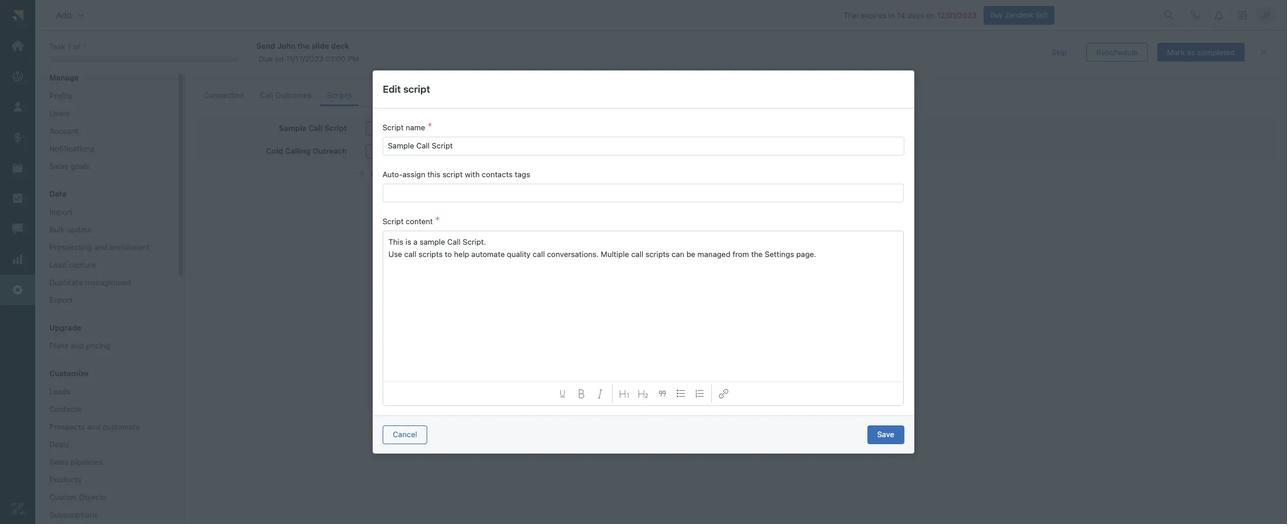 Task type: describe. For each thing, give the bounding box(es) containing it.
contacts inside voice and text call your leads and contacts directly from sell. learn about using voice .
[[266, 63, 297, 73]]

11/17/2023
[[286, 54, 324, 63]]

0 vertical spatial on
[[927, 10, 936, 20]]

notifications
[[49, 144, 94, 153]]

using voice link
[[408, 63, 449, 73]]

chevron down image
[[76, 10, 86, 20]]

mark as completed button
[[1158, 43, 1246, 62]]

scripts link
[[320, 85, 359, 106]]

auto-
[[383, 170, 403, 179]]

the inside send john the slide deck due on 11/17/2023 01:00 pm
[[298, 41, 310, 50]]

bold image
[[578, 389, 587, 399]]

task
[[49, 42, 66, 51]]

about
[[386, 63, 406, 73]]

profile
[[49, 91, 72, 100]]

edit for outreach
[[376, 147, 388, 155]]

this is a sample call script. use call scripts to help automate quality call conversations. multiple call scripts can be managed from the settings page.
[[389, 237, 817, 259]]

and down due
[[251, 63, 264, 73]]

connection link
[[197, 85, 252, 106]]

profile link
[[45, 88, 167, 103]]

voice and text call your leads and contacts directly from sell. learn about using voice .
[[197, 44, 452, 73]]

add image
[[357, 169, 366, 178]]

quote image
[[658, 389, 667, 399]]

call inside button
[[387, 168, 400, 178]]

calling
[[285, 146, 311, 156]]

sell
[[1036, 10, 1048, 19]]

in
[[889, 10, 895, 20]]

2 1 from the left
[[83, 42, 86, 51]]

sample
[[279, 123, 307, 133]]

leads
[[230, 63, 249, 73]]

quality
[[507, 250, 531, 259]]

buy zendesk sell
[[991, 10, 1048, 19]]

learn
[[364, 63, 384, 73]]

bulk update link
[[45, 222, 167, 237]]

from inside voice and text call your leads and contacts directly from sell. learn about using voice .
[[328, 63, 345, 73]]

send
[[257, 41, 275, 50]]

prospects and customers
[[49, 422, 140, 432]]

export
[[49, 295, 73, 305]]

0 vertical spatial edit
[[383, 83, 401, 95]]

bell image
[[1215, 10, 1224, 20]]

trial
[[844, 10, 859, 20]]

asterisk image for script content
[[436, 217, 440, 226]]

sales pipelines link
[[45, 455, 167, 470]]

zendesk products image
[[1239, 11, 1247, 19]]

deck
[[331, 41, 349, 50]]

sell.
[[347, 63, 362, 73]]

as
[[1188, 47, 1196, 57]]

duplicate management link
[[45, 275, 167, 290]]

save
[[878, 430, 895, 439]]

subscriptions
[[49, 510, 98, 520]]

and for enrichment
[[94, 243, 107, 252]]

john
[[277, 41, 296, 50]]

plans and pricing
[[49, 341, 110, 351]]

leads link
[[45, 384, 167, 399]]

can
[[672, 250, 685, 259]]

call right multiple on the top left of the page
[[632, 250, 644, 259]]

pipelines
[[71, 457, 102, 467]]

bulk update
[[49, 225, 92, 234]]

send john the slide deck link
[[257, 40, 1021, 51]]

outreach
[[313, 146, 347, 156]]

sample
[[420, 237, 446, 247]]

the inside this is a sample call script. use call scripts to help automate quality call conversations. multiple call scripts can be managed from the settings page.
[[752, 250, 763, 259]]

this
[[428, 170, 441, 179]]

zendesk
[[1006, 10, 1034, 19]]

skip button
[[1042, 43, 1078, 62]]

call inside call outcomes link
[[260, 90, 273, 100]]

trial expires in 14 days on 12/01/2023
[[844, 10, 977, 20]]

edit script
[[383, 83, 430, 95]]

heading2 image
[[639, 389, 649, 399]]

users link
[[45, 106, 167, 121]]

prospecting and enrichment link
[[45, 240, 167, 255]]

management
[[85, 278, 131, 287]]

update
[[67, 225, 92, 234]]

bulk
[[49, 225, 65, 234]]

2 scripts from the left
[[646, 250, 670, 259]]

call down is
[[405, 250, 417, 259]]

customize
[[49, 369, 89, 378]]

auto-assign this script with contacts tags
[[383, 170, 531, 179]]

export link
[[45, 292, 167, 308]]

add call script
[[371, 168, 422, 178]]

enrichment
[[110, 243, 150, 252]]

capture
[[69, 260, 96, 270]]

01:00
[[326, 54, 346, 63]]

script inside button
[[402, 168, 422, 178]]

customers
[[103, 422, 140, 432]]

12/01/2023
[[938, 10, 977, 20]]

lead capture
[[49, 260, 96, 270]]

1 scripts from the left
[[419, 250, 443, 259]]

name
[[406, 123, 426, 132]]

data
[[49, 189, 67, 199]]

to
[[445, 250, 452, 259]]

and for text
[[234, 44, 257, 60]]

sales goals link
[[45, 159, 167, 174]]

14
[[898, 10, 906, 20]]

a
[[414, 237, 418, 247]]

add for add
[[56, 10, 72, 20]]

custom
[[49, 493, 77, 502]]

bullet list image
[[677, 389, 686, 399]]

add call script button
[[347, 164, 432, 183]]

custom objects
[[49, 493, 106, 502]]

contacts
[[49, 405, 81, 414]]

link image
[[720, 389, 729, 399]]

content
[[406, 217, 433, 226]]

none text field containing this is a sample call script.
[[389, 236, 900, 261]]



Task type: locate. For each thing, give the bounding box(es) containing it.
script content
[[383, 217, 433, 226]]

1 right 'of'
[[83, 42, 86, 51]]

with
[[465, 170, 480, 179]]

script right this
[[443, 170, 463, 179]]

pricing
[[86, 341, 110, 351]]

and down the bulk update link
[[94, 243, 107, 252]]

edit left name
[[376, 124, 388, 132]]

1 vertical spatial sales
[[49, 457, 68, 467]]

mark as completed
[[1168, 47, 1236, 57]]

objects
[[79, 493, 106, 502]]

edit for script
[[376, 124, 388, 132]]

call left your
[[197, 63, 210, 73]]

voice up your
[[197, 44, 231, 60]]

from inside this is a sample call script. use call scripts to help automate quality call conversations. multiple call scripts can be managed from the settings page.
[[733, 250, 750, 259]]

1 horizontal spatial scripts
[[646, 250, 670, 259]]

on right due
[[275, 54, 284, 63]]

search image
[[1165, 10, 1174, 20]]

sales for sales pipelines
[[49, 457, 68, 467]]

account
[[49, 126, 79, 136]]

scripts left can
[[646, 250, 670, 259]]

0 horizontal spatial voice
[[197, 44, 231, 60]]

1 horizontal spatial voice
[[430, 63, 449, 73]]

0 horizontal spatial scripts
[[419, 250, 443, 259]]

conversations.
[[548, 250, 599, 259]]

call right sample
[[309, 123, 323, 133]]

due
[[259, 54, 273, 63]]

call left outcomes
[[260, 90, 273, 100]]

edit button
[[366, 121, 398, 135], [366, 144, 398, 158]]

and for pricing
[[71, 341, 84, 351]]

sales left goals
[[49, 161, 68, 171]]

1 vertical spatial trash image
[[405, 148, 412, 155]]

manage
[[49, 73, 79, 82]]

edit button for cold calling outreach
[[366, 144, 398, 158]]

sales goals
[[49, 161, 90, 171]]

trash image for outreach
[[405, 148, 412, 155]]

notifications link
[[45, 141, 167, 156]]

completed
[[1198, 47, 1236, 57]]

sales
[[49, 161, 68, 171], [49, 457, 68, 467]]

asterisk image right name
[[428, 123, 433, 132]]

0 vertical spatial from
[[328, 63, 345, 73]]

asterisk image
[[428, 123, 433, 132], [436, 217, 440, 226]]

jp
[[1262, 10, 1272, 20]]

and for customers
[[87, 422, 100, 432]]

0 vertical spatial edit button
[[366, 121, 398, 135]]

0 vertical spatial the
[[298, 41, 310, 50]]

2 edit button from the top
[[366, 144, 398, 158]]

of
[[73, 42, 80, 51]]

sales pipelines
[[49, 457, 102, 467]]

settings
[[766, 250, 795, 259]]

1 horizontal spatial add
[[371, 168, 385, 178]]

0 vertical spatial contacts
[[266, 63, 297, 73]]

call left the assign at the left top of page
[[387, 168, 400, 178]]

managed
[[698, 250, 731, 259]]

0 horizontal spatial asterisk image
[[428, 123, 433, 132]]

0 horizontal spatial from
[[328, 63, 345, 73]]

script for script content
[[383, 217, 404, 226]]

scripts
[[327, 90, 352, 100]]

contacts link
[[45, 402, 167, 417]]

1 horizontal spatial the
[[752, 250, 763, 259]]

script up this
[[383, 217, 404, 226]]

edit down "about"
[[383, 83, 401, 95]]

0 vertical spatial sales
[[49, 161, 68, 171]]

trash image for script
[[405, 125, 412, 132]]

1 vertical spatial from
[[733, 250, 750, 259]]

lead capture link
[[45, 257, 167, 273]]

call
[[387, 168, 400, 178], [405, 250, 417, 259], [533, 250, 545, 259], [632, 250, 644, 259]]

1 sales from the top
[[49, 161, 68, 171]]

call outcomes link
[[253, 85, 319, 106]]

on inside send john the slide deck due on 11/17/2023 01:00 pm
[[275, 54, 284, 63]]

duplicate
[[49, 278, 83, 287]]

on
[[927, 10, 936, 20], [275, 54, 284, 63]]

jp button
[[1257, 6, 1276, 24]]

edit up add call script button
[[376, 147, 388, 155]]

1 horizontal spatial contacts
[[482, 170, 513, 179]]

contacts down due
[[266, 63, 297, 73]]

expires
[[861, 10, 887, 20]]

plans and pricing link
[[45, 338, 167, 354]]

this
[[389, 237, 404, 247]]

edit button up add call script button
[[366, 144, 398, 158]]

2 sales from the top
[[49, 457, 68, 467]]

text
[[260, 44, 285, 60]]

prospects
[[49, 422, 85, 432]]

scripts down sample
[[419, 250, 443, 259]]

zendesk image
[[10, 502, 25, 517]]

call right quality at top
[[533, 250, 545, 259]]

2 vertical spatial edit
[[376, 147, 388, 155]]

1 vertical spatial edit
[[376, 124, 388, 132]]

cold
[[266, 146, 283, 156]]

import
[[49, 207, 73, 217]]

from down the 01:00
[[328, 63, 345, 73]]

trash image up the assign at the left top of page
[[405, 148, 412, 155]]

add left chevron down icon
[[56, 10, 72, 20]]

multiple
[[601, 250, 630, 259]]

1 1 from the left
[[68, 42, 71, 51]]

asterisk image right content
[[436, 217, 440, 226]]

cancel image
[[1260, 48, 1269, 57]]

.
[[449, 63, 452, 73]]

and right plans
[[71, 341, 84, 351]]

save button
[[868, 425, 905, 444]]

1 vertical spatial edit button
[[366, 144, 398, 158]]

add right add image at the left of the page
[[371, 168, 385, 178]]

call up 'to'
[[448, 237, 461, 247]]

0 horizontal spatial on
[[275, 54, 284, 63]]

automate
[[472, 250, 505, 259]]

reschedule
[[1097, 47, 1138, 57]]

asterisk image for script name
[[428, 123, 433, 132]]

mark
[[1168, 47, 1186, 57]]

None field
[[66, 44, 159, 55], [386, 184, 902, 202], [66, 44, 159, 55], [386, 184, 902, 202]]

script left name
[[383, 123, 404, 132]]

trash image
[[405, 125, 412, 132], [405, 148, 412, 155]]

1 vertical spatial asterisk image
[[436, 217, 440, 226]]

the up 11/17/2023 at the left
[[298, 41, 310, 50]]

script up outreach
[[325, 123, 347, 133]]

0 horizontal spatial the
[[298, 41, 310, 50]]

0 vertical spatial voice
[[197, 44, 231, 60]]

0 vertical spatial trash image
[[405, 125, 412, 132]]

1 vertical spatial add
[[371, 168, 385, 178]]

1
[[68, 42, 71, 51], [83, 42, 86, 51]]

and up leads
[[234, 44, 257, 60]]

users
[[49, 109, 70, 118]]

sales down the "deals"
[[49, 457, 68, 467]]

leads
[[49, 387, 71, 396]]

from right the managed
[[733, 250, 750, 259]]

0 horizontal spatial contacts
[[266, 63, 297, 73]]

days
[[908, 10, 925, 20]]

deals link
[[45, 437, 167, 452]]

None text field
[[389, 236, 900, 261]]

be
[[687, 250, 696, 259]]

the left settings
[[752, 250, 763, 259]]

0 horizontal spatial 1
[[68, 42, 71, 51]]

call outcomes
[[260, 90, 312, 100]]

and down contacts link
[[87, 422, 100, 432]]

underline image
[[560, 390, 567, 398]]

1 vertical spatial contacts
[[482, 170, 513, 179]]

the
[[298, 41, 310, 50], [752, 250, 763, 259]]

tags
[[515, 170, 531, 179]]

0 horizontal spatial add
[[56, 10, 72, 20]]

calls image
[[1192, 10, 1201, 20]]

1 vertical spatial on
[[275, 54, 284, 63]]

1 horizontal spatial asterisk image
[[436, 217, 440, 226]]

1 horizontal spatial on
[[927, 10, 936, 20]]

connection
[[204, 90, 245, 100]]

italic image
[[596, 389, 606, 399]]

help
[[455, 250, 470, 259]]

1 horizontal spatial from
[[733, 250, 750, 259]]

and
[[234, 44, 257, 60], [251, 63, 264, 73], [94, 243, 107, 252], [71, 341, 84, 351], [87, 422, 100, 432]]

edit button left name
[[366, 121, 398, 135]]

1 trash image from the top
[[405, 125, 412, 132]]

list number image
[[696, 389, 705, 399]]

contacts
[[266, 63, 297, 73], [482, 170, 513, 179]]

call inside voice and text call your leads and contacts directly from sell. learn about using voice .
[[197, 63, 210, 73]]

plans
[[49, 341, 69, 351]]

sales for sales goals
[[49, 161, 68, 171]]

1 vertical spatial the
[[752, 250, 763, 259]]

1 horizontal spatial 1
[[83, 42, 86, 51]]

directly
[[299, 63, 326, 73]]

script.
[[463, 237, 487, 247]]

send john the slide deck due on 11/17/2023 01:00 pm
[[257, 41, 359, 63]]

prospecting and enrichment
[[49, 243, 150, 252]]

buy zendesk sell button
[[984, 6, 1055, 24]]

heading1 image
[[620, 389, 630, 399]]

1 left 'of'
[[68, 42, 71, 51]]

buy
[[991, 10, 1004, 19]]

on right days in the top right of the page
[[927, 10, 936, 20]]

Script name field
[[388, 137, 900, 155]]

1 edit button from the top
[[366, 121, 398, 135]]

custom objects link
[[45, 490, 167, 505]]

lead
[[49, 260, 67, 270]]

script name
[[383, 123, 426, 132]]

script left this
[[402, 168, 422, 178]]

add for add call script
[[371, 168, 385, 178]]

script down "using"
[[404, 83, 430, 95]]

edit button for sample call script
[[366, 121, 398, 135]]

call inside this is a sample call script. use call scripts to help automate quality call conversations. multiple call scripts can be managed from the settings page.
[[448, 237, 461, 247]]

contacts right with
[[482, 170, 513, 179]]

prospecting
[[49, 243, 92, 252]]

trash image down edit script in the left top of the page
[[405, 125, 412, 132]]

1 vertical spatial voice
[[430, 63, 449, 73]]

0 vertical spatial add
[[56, 10, 72, 20]]

script for script name
[[383, 123, 404, 132]]

skip
[[1052, 47, 1068, 57]]

2 trash image from the top
[[405, 148, 412, 155]]

voice
[[197, 44, 231, 60], [430, 63, 449, 73]]

import link
[[45, 204, 167, 220]]

goals
[[71, 161, 90, 171]]

cold calling outreach
[[266, 146, 347, 156]]

upgrade
[[49, 323, 81, 332]]

script
[[404, 83, 430, 95], [402, 168, 422, 178], [443, 170, 463, 179]]

0 vertical spatial asterisk image
[[428, 123, 433, 132]]

voice right "using"
[[430, 63, 449, 73]]



Task type: vqa. For each thing, say whether or not it's contained in the screenshot.
Dijk
no



